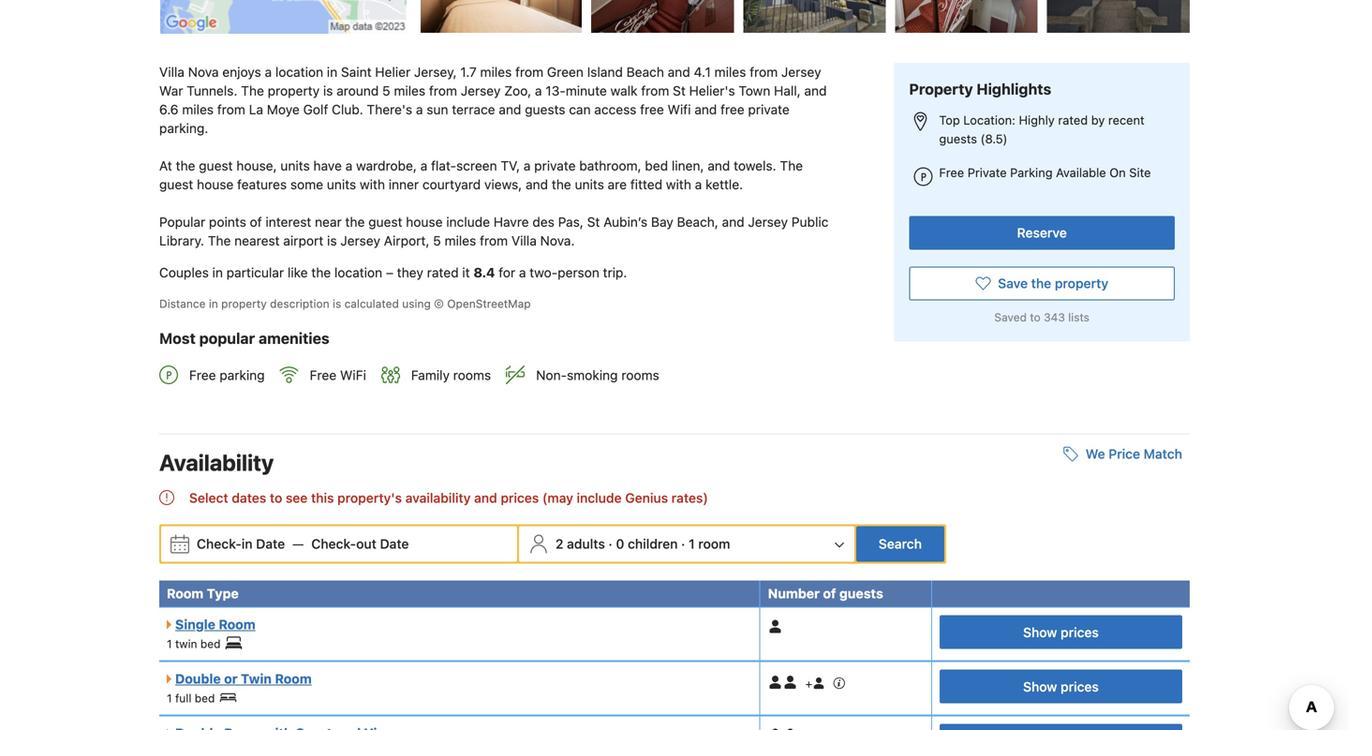 Task type: locate. For each thing, give the bounding box(es) containing it.
2 vertical spatial property
[[221, 297, 267, 310]]

top location: highly rated by recent guests (8.5)
[[939, 113, 1145, 146]]

units left are
[[575, 177, 604, 192]]

guests down top
[[939, 132, 978, 146]]

5
[[382, 83, 390, 99], [433, 233, 441, 248]]

bed down double
[[195, 692, 215, 705]]

0 vertical spatial location
[[275, 64, 323, 80]]

2 horizontal spatial units
[[575, 177, 604, 192]]

minute
[[566, 83, 607, 99]]

points
[[209, 214, 246, 230]]

show
[[1024, 625, 1058, 640], [1024, 679, 1058, 695]]

0 vertical spatial show prices
[[1024, 625, 1099, 640]]

1 horizontal spatial house
[[406, 214, 443, 230]]

in inside villa nova enjoys a location in saint helier jersey, 1.7 miles from green island beach and 4.1 miles from jersey war tunnels. the property is around 5 miles from jersey zoo, a 13-minute walk from st helier's town hall, and 6.6 miles from la moye golf club. there's a sun terrace and guests can access free wifi and free private parking. at the guest house, units have a wardrobe, a flat-screen tv, a private bathroom, bed linen, and towels. the guest house features some units with inner courtyard views, and the units are fitted with a kettle. popular points of interest near the guest house include havre des pas, st aubin's bay beach, and jersey public library. the nearest airport is jersey airport, 5 miles from villa nova.
[[327, 64, 338, 80]]

house up the points
[[197, 177, 234, 192]]

1 horizontal spatial free
[[310, 367, 337, 383]]

2 free from the left
[[721, 102, 745, 117]]

5 right airport,
[[433, 233, 441, 248]]

bed down single room link
[[200, 637, 221, 650]]

guests down 'search' button
[[840, 586, 884, 601]]

—
[[293, 536, 304, 551]]

single room
[[175, 617, 256, 632]]

units down have
[[327, 177, 356, 192]]

date
[[256, 536, 285, 551], [380, 536, 409, 551]]

saved
[[995, 311, 1027, 324]]

1 vertical spatial show prices
[[1024, 679, 1099, 695]]

0 horizontal spatial free
[[189, 367, 216, 383]]

to left 343
[[1030, 311, 1041, 324]]

property up moye
[[268, 83, 320, 99]]

0 horizontal spatial 5
[[382, 83, 390, 99]]

2 date from the left
[[380, 536, 409, 551]]

and inside region
[[474, 490, 497, 506]]

0 horizontal spatial guests
[[525, 102, 566, 117]]

availability
[[405, 490, 471, 506]]

0 horizontal spatial property
[[221, 297, 267, 310]]

is down near
[[327, 233, 337, 248]]

is up the golf
[[323, 83, 333, 99]]

free left wifi at the top of the page
[[640, 102, 664, 117]]

free parking
[[189, 367, 265, 383]]

number of guests
[[768, 586, 884, 601]]

double or twin room
[[175, 671, 312, 686]]

from up "town"
[[750, 64, 778, 80]]

0 vertical spatial of
[[250, 214, 262, 230]]

rated
[[1058, 113, 1088, 127], [427, 265, 459, 280]]

1 horizontal spatial free
[[721, 102, 745, 117]]

0 vertical spatial to
[[1030, 311, 1041, 324]]

with down linen,
[[666, 177, 692, 192]]

location up moye
[[275, 64, 323, 80]]

2
[[556, 536, 564, 551]]

guest left house,
[[199, 158, 233, 174]]

st up wifi at the top of the page
[[673, 83, 686, 99]]

0 vertical spatial private
[[748, 102, 790, 117]]

check- down select
[[197, 536, 242, 551]]

guest up airport,
[[368, 214, 402, 230]]

and right hall,
[[805, 83, 827, 99]]

0 horizontal spatial check-
[[197, 536, 242, 551]]

free
[[939, 165, 965, 179], [189, 367, 216, 383], [310, 367, 337, 383]]

1 horizontal spatial st
[[673, 83, 686, 99]]

town
[[739, 83, 771, 99]]

rooms right family
[[453, 367, 491, 383]]

distance
[[159, 297, 206, 310]]

person
[[558, 265, 600, 280]]

rated left it
[[427, 265, 459, 280]]

0 horizontal spatial to
[[270, 490, 282, 506]]

2 horizontal spatial the
[[780, 158, 803, 174]]

prices inside region
[[501, 490, 539, 506]]

1 show from the top
[[1024, 625, 1058, 640]]

date left the —
[[256, 536, 285, 551]]

room right twin
[[275, 671, 312, 686]]

0 horizontal spatial room
[[167, 586, 204, 601]]

1 horizontal spatial 5
[[433, 233, 441, 248]]

property inside dropdown button
[[1055, 275, 1109, 291]]

guests
[[525, 102, 566, 117], [939, 132, 978, 146], [840, 586, 884, 601]]

2 horizontal spatial free
[[939, 165, 965, 179]]

free for free private parking available on site
[[939, 165, 965, 179]]

a right enjoys
[[265, 64, 272, 80]]

check- right the —
[[311, 536, 356, 551]]

2 adults · 0 children · 1 room button
[[521, 526, 853, 562]]

2 vertical spatial 1
[[167, 692, 172, 705]]

1 vertical spatial 5
[[433, 233, 441, 248]]

1 horizontal spatial the
[[241, 83, 264, 99]]

0 vertical spatial prices
[[501, 490, 539, 506]]

the up la
[[241, 83, 264, 99]]

1 horizontal spatial date
[[380, 536, 409, 551]]

free left private
[[939, 165, 965, 179]]

2 show prices button from the top
[[940, 670, 1183, 703]]

1 horizontal spatial villa
[[512, 233, 537, 248]]

0 vertical spatial guests
[[525, 102, 566, 117]]

2 horizontal spatial guest
[[368, 214, 402, 230]]

on
[[1110, 165, 1126, 179]]

·
[[609, 536, 613, 551], [681, 536, 685, 551]]

include inside region
[[577, 490, 622, 506]]

jersey left 'public'
[[748, 214, 788, 230]]

features
[[237, 177, 287, 192]]

prices
[[501, 490, 539, 506], [1061, 625, 1099, 640], [1061, 679, 1099, 695]]

0 horizontal spatial villa
[[159, 64, 185, 80]]

0 vertical spatial 1
[[689, 536, 695, 551]]

1 vertical spatial rated
[[427, 265, 459, 280]]

0 horizontal spatial of
[[250, 214, 262, 230]]

linen,
[[672, 158, 704, 174]]

private right tv,
[[534, 158, 576, 174]]

some
[[290, 177, 323, 192]]

st right pas,
[[587, 214, 600, 230]]

property
[[909, 80, 973, 98]]

0 horizontal spatial include
[[446, 214, 490, 230]]

2 vertical spatial the
[[208, 233, 231, 248]]

include down courtyard in the top left of the page
[[446, 214, 490, 230]]

2 horizontal spatial room
[[275, 671, 312, 686]]

jersey,
[[414, 64, 457, 80]]

2 vertical spatial room
[[275, 671, 312, 686]]

guests inside villa nova enjoys a location in saint helier jersey, 1.7 miles from green island beach and 4.1 miles from jersey war tunnels. the property is around 5 miles from jersey zoo, a 13-minute walk from st helier's town hall, and 6.6 miles from la moye golf club. there's a sun terrace and guests can access free wifi and free private parking. at the guest house, units have a wardrobe, a flat-screen tv, a private bathroom, bed linen, and towels. the guest house features some units with inner courtyard views, and the units are fitted with a kettle. popular points of interest near the guest house include havre des pas, st aubin's bay beach, and jersey public library. the nearest airport is jersey airport, 5 miles from villa nova.
[[525, 102, 566, 117]]

1 vertical spatial st
[[587, 214, 600, 230]]

2 check- from the left
[[311, 536, 356, 551]]

private
[[748, 102, 790, 117], [534, 158, 576, 174]]

free down helier's
[[721, 102, 745, 117]]

house up airport,
[[406, 214, 443, 230]]

1 vertical spatial villa
[[512, 233, 537, 248]]

non-smoking rooms
[[536, 367, 660, 383]]

like
[[288, 265, 308, 280]]

include
[[446, 214, 490, 230], [577, 490, 622, 506]]

1 horizontal spatial property
[[268, 83, 320, 99]]

2 show prices from the top
[[1024, 679, 1099, 695]]

free
[[640, 102, 664, 117], [721, 102, 745, 117]]

to inside region
[[270, 490, 282, 506]]

a down linen,
[[695, 177, 702, 192]]

the right near
[[345, 214, 365, 230]]

1 horizontal spatial rooms
[[622, 367, 660, 383]]

1 horizontal spatial room
[[219, 617, 256, 632]]

13-
[[546, 83, 566, 99]]

2 horizontal spatial guests
[[939, 132, 978, 146]]

bed
[[645, 158, 668, 174], [200, 637, 221, 650], [195, 692, 215, 705]]

1 horizontal spatial of
[[823, 586, 836, 601]]

2 vertical spatial guest
[[368, 214, 402, 230]]

villa down havre
[[512, 233, 537, 248]]

1 vertical spatial show prices button
[[940, 670, 1183, 703]]

5 up there's
[[382, 83, 390, 99]]

smoking
[[567, 367, 618, 383]]

0 horizontal spatial free
[[640, 102, 664, 117]]

and up kettle.
[[708, 158, 730, 174]]

location:
[[964, 113, 1016, 127]]

st
[[673, 83, 686, 99], [587, 214, 600, 230]]

golf
[[303, 102, 328, 117]]

1 horizontal spatial guests
[[840, 586, 884, 601]]

1 left full
[[167, 692, 172, 705]]

2 show from the top
[[1024, 679, 1058, 695]]

rated left by
[[1058, 113, 1088, 127]]

the right save
[[1032, 275, 1052, 291]]

bed up fitted
[[645, 158, 668, 174]]

0 vertical spatial show prices button
[[940, 615, 1183, 649]]

the right "at"
[[176, 158, 195, 174]]

show prices
[[1024, 625, 1099, 640], [1024, 679, 1099, 695]]

+
[[806, 677, 813, 690]]

1 · from the left
[[609, 536, 613, 551]]

the
[[176, 158, 195, 174], [552, 177, 571, 192], [345, 214, 365, 230], [311, 265, 331, 280], [1032, 275, 1052, 291]]

wifi
[[668, 102, 691, 117]]

0 horizontal spatial guest
[[159, 177, 193, 192]]

2 with from the left
[[666, 177, 692, 192]]

0 vertical spatial rated
[[1058, 113, 1088, 127]]

1 for double or twin room
[[167, 692, 172, 705]]

jersey
[[782, 64, 822, 80], [461, 83, 501, 99], [748, 214, 788, 230], [341, 233, 380, 248]]

1 with from the left
[[360, 177, 385, 192]]

343
[[1044, 311, 1065, 324]]

in left saint
[[327, 64, 338, 80]]

in right distance on the top left of page
[[209, 297, 218, 310]]

0 vertical spatial property
[[268, 83, 320, 99]]

match
[[1144, 446, 1183, 462]]

property for save the property
[[1055, 275, 1109, 291]]

show prices button
[[940, 615, 1183, 649], [940, 670, 1183, 703]]

miles up the parking.
[[182, 102, 214, 117]]

beach,
[[677, 214, 719, 230]]

0 horizontal spatial private
[[534, 158, 576, 174]]

location left –
[[335, 265, 383, 280]]

the down the points
[[208, 233, 231, 248]]

a
[[265, 64, 272, 80], [535, 83, 542, 99], [416, 102, 423, 117], [346, 158, 353, 174], [421, 158, 428, 174], [524, 158, 531, 174], [695, 177, 702, 192], [519, 265, 526, 280]]

guest down "at"
[[159, 177, 193, 192]]

free left "parking"
[[189, 367, 216, 383]]

0 horizontal spatial location
[[275, 64, 323, 80]]

free left wifi
[[310, 367, 337, 383]]

there's
[[367, 102, 413, 117]]

openstreetmap
[[447, 297, 531, 310]]

search button
[[856, 526, 945, 562]]

1 horizontal spatial guest
[[199, 158, 233, 174]]

of
[[250, 214, 262, 230], [823, 586, 836, 601]]

· right children
[[681, 536, 685, 551]]

1 horizontal spatial rated
[[1058, 113, 1088, 127]]

guest
[[199, 158, 233, 174], [159, 177, 193, 192], [368, 214, 402, 230]]

sun
[[427, 102, 448, 117]]

1 horizontal spatial include
[[577, 490, 622, 506]]

2 horizontal spatial property
[[1055, 275, 1109, 291]]

property for distance in property description is calculated using © openstreetmap
[[221, 297, 267, 310]]

villa up war
[[159, 64, 185, 80]]

pas,
[[558, 214, 584, 230]]

1 show prices from the top
[[1024, 625, 1099, 640]]

helier
[[375, 64, 411, 80]]

0 horizontal spatial rooms
[[453, 367, 491, 383]]

from up zoo,
[[516, 64, 544, 80]]

the
[[241, 83, 264, 99], [780, 158, 803, 174], [208, 233, 231, 248]]

0 vertical spatial the
[[241, 83, 264, 99]]

and down zoo,
[[499, 102, 521, 117]]

select dates to see this property's availability and prices (may include genius rates) region
[[159, 487, 1190, 509]]

property up lists
[[1055, 275, 1109, 291]]

room down type
[[219, 617, 256, 632]]

save
[[998, 275, 1028, 291]]

include inside villa nova enjoys a location in saint helier jersey, 1.7 miles from green island beach and 4.1 miles from jersey war tunnels. the property is around 5 miles from jersey zoo, a 13-minute walk from st helier's town hall, and 6.6 miles from la moye golf club. there's a sun terrace and guests can access free wifi and free private parking. at the guest house, units have a wardrobe, a flat-screen tv, a private bathroom, bed linen, and towels. the guest house features some units with inner courtyard views, and the units are fitted with a kettle. popular points of interest near the guest house include havre des pas, st aubin's bay beach, and jersey public library. the nearest airport is jersey airport, 5 miles from villa nova.
[[446, 214, 490, 230]]

1 date from the left
[[256, 536, 285, 551]]

1 vertical spatial prices
[[1061, 625, 1099, 640]]

include right (may
[[577, 490, 622, 506]]

with down wardrobe,
[[360, 177, 385, 192]]

is left the calculated
[[333, 297, 341, 310]]

0 vertical spatial villa
[[159, 64, 185, 80]]

1 left room on the right of the page
[[689, 536, 695, 551]]

1 vertical spatial of
[[823, 586, 836, 601]]

and down helier's
[[695, 102, 717, 117]]

nova.
[[540, 233, 575, 248]]

· left 0
[[609, 536, 613, 551]]

to left see
[[270, 490, 282, 506]]

bed for or
[[195, 692, 215, 705]]

1 vertical spatial 1
[[167, 637, 172, 650]]

1 vertical spatial room
[[219, 617, 256, 632]]

save the property
[[998, 275, 1109, 291]]

green
[[547, 64, 584, 80]]

1 check- from the left
[[197, 536, 242, 551]]

1 vertical spatial bed
[[200, 637, 221, 650]]

the up pas,
[[552, 177, 571, 192]]

0 vertical spatial st
[[673, 83, 686, 99]]

2 vertical spatial bed
[[195, 692, 215, 705]]

room up single at left bottom
[[167, 586, 204, 601]]

check-
[[197, 536, 242, 551], [311, 536, 356, 551]]

rated inside the top location: highly rated by recent guests (8.5)
[[1058, 113, 1088, 127]]

1 vertical spatial property
[[1055, 275, 1109, 291]]

guests down the 13-
[[525, 102, 566, 117]]

is
[[323, 83, 333, 99], [327, 233, 337, 248], [333, 297, 341, 310]]

a right have
[[346, 158, 353, 174]]

0 vertical spatial room
[[167, 586, 204, 601]]

guests inside the top location: highly rated by recent guests (8.5)
[[939, 132, 978, 146]]

and right the availability
[[474, 490, 497, 506]]

0 horizontal spatial date
[[256, 536, 285, 551]]

and right views,
[[526, 177, 548, 192]]

1 show prices button from the top
[[940, 615, 1183, 649]]

private down "town"
[[748, 102, 790, 117]]

2 · from the left
[[681, 536, 685, 551]]

0 horizontal spatial with
[[360, 177, 385, 192]]

1 horizontal spatial ·
[[681, 536, 685, 551]]

to
[[1030, 311, 1041, 324], [270, 490, 282, 506]]

from down beach at the top of page
[[641, 83, 669, 99]]

prices for single room
[[1061, 625, 1099, 640]]

0 vertical spatial include
[[446, 214, 490, 230]]

the right "like" on the left top of the page
[[311, 265, 331, 280]]

in right couples
[[212, 265, 223, 280]]

they
[[397, 265, 424, 280]]

bay
[[651, 214, 674, 230]]

property down particular
[[221, 297, 267, 310]]

1 vertical spatial show
[[1024, 679, 1058, 695]]

available
[[1056, 165, 1107, 179]]

war
[[159, 83, 183, 99]]

of up nearest
[[250, 214, 262, 230]]

1 vertical spatial house
[[406, 214, 443, 230]]

bathroom,
[[579, 158, 642, 174]]

property
[[268, 83, 320, 99], [1055, 275, 1109, 291], [221, 297, 267, 310]]

in down dates
[[242, 536, 253, 551]]

1 vertical spatial guests
[[939, 132, 978, 146]]

couples in particular like the location – they rated it 8.4 for a two-person trip.
[[159, 265, 627, 280]]

1 vertical spatial to
[[270, 490, 282, 506]]

from up sun
[[429, 83, 457, 99]]

2 vertical spatial prices
[[1061, 679, 1099, 695]]

0 horizontal spatial ·
[[609, 536, 613, 551]]

(may
[[542, 490, 573, 506]]

0 vertical spatial is
[[323, 83, 333, 99]]

0 vertical spatial show
[[1024, 625, 1058, 640]]

rooms right smoking
[[622, 367, 660, 383]]

1 horizontal spatial check-
[[311, 536, 356, 551]]

units up some
[[281, 158, 310, 174]]

adults
[[567, 536, 605, 551]]

1 left "twin"
[[167, 637, 172, 650]]

of right number at the bottom right of page
[[823, 586, 836, 601]]

date right out
[[380, 536, 409, 551]]

havre
[[494, 214, 529, 230]]

2 adults · 0 children · 1 room
[[556, 536, 730, 551]]



Task type: describe. For each thing, give the bounding box(es) containing it.
a left flat-
[[421, 158, 428, 174]]

2 adults, 1 child element
[[768, 670, 846, 690]]

towels.
[[734, 158, 777, 174]]

1 for single room
[[167, 637, 172, 650]]

show prices button for double or twin room
[[940, 670, 1183, 703]]

recent
[[1109, 113, 1145, 127]]

fitted
[[631, 177, 663, 192]]

1.7
[[461, 64, 477, 80]]

views,
[[485, 177, 522, 192]]

we price match button
[[1056, 437, 1190, 471]]

tunnels.
[[187, 83, 238, 99]]

bed for room
[[200, 637, 221, 650]]

saved to 343 lists
[[995, 311, 1090, 324]]

1 vertical spatial the
[[780, 158, 803, 174]]

saint
[[341, 64, 372, 80]]

property's
[[337, 490, 402, 506]]

twin
[[241, 671, 272, 686]]

©
[[434, 297, 444, 310]]

villa nova enjoys a location in saint helier jersey, 1.7 miles from green island beach and 4.1 miles from jersey war tunnels. the property is around 5 miles from jersey zoo, a 13-minute walk from st helier's town hall, and 6.6 miles from la moye golf club. there's a sun terrace and guests can access free wifi and free private parking. at the guest house, units have a wardrobe, a flat-screen tv, a private bathroom, bed linen, and towels. the guest house features some units with inner courtyard views, and the units are fitted with a kettle. popular points of interest near the guest house include havre des pas, st aubin's bay beach, and jersey public library. the nearest airport is jersey airport, 5 miles from villa nova.
[[159, 64, 832, 248]]

popular
[[159, 214, 205, 230]]

genius
[[625, 490, 668, 506]]

out
[[356, 536, 377, 551]]

and left '4.1'
[[668, 64, 690, 80]]

a left sun
[[416, 102, 423, 117]]

location inside villa nova enjoys a location in saint helier jersey, 1.7 miles from green island beach and 4.1 miles from jersey war tunnels. the property is around 5 miles from jersey zoo, a 13-minute walk from st helier's town hall, and 6.6 miles from la moye golf club. there's a sun terrace and guests can access free wifi and free private parking. at the guest house, units have a wardrobe, a flat-screen tv, a private bathroom, bed linen, and towels. the guest house features some units with inner courtyard views, and the units are fitted with a kettle. popular points of interest near the guest house include havre des pas, st aubin's bay beach, and jersey public library. the nearest airport is jersey airport, 5 miles from villa nova.
[[275, 64, 323, 80]]

the inside dropdown button
[[1032, 275, 1052, 291]]

parking
[[220, 367, 265, 383]]

save the property button
[[909, 267, 1175, 300]]

2 rooms from the left
[[622, 367, 660, 383]]

miles up it
[[445, 233, 476, 248]]

1 vertical spatial is
[[327, 233, 337, 248]]

public
[[792, 214, 829, 230]]

single room link
[[167, 617, 256, 632]]

walk
[[611, 83, 638, 99]]

from down havre
[[480, 233, 508, 248]]

can
[[569, 102, 591, 117]]

club.
[[332, 102, 363, 117]]

1 vertical spatial location
[[335, 265, 383, 280]]

1 free from the left
[[640, 102, 664, 117]]

show for single room
[[1024, 625, 1058, 640]]

most popular amenities
[[159, 330, 330, 347]]

reserve
[[1017, 225, 1067, 240]]

nearest
[[235, 233, 280, 248]]

2 vertical spatial is
[[333, 297, 341, 310]]

1 twin bed
[[167, 637, 221, 650]]

1 rooms from the left
[[453, 367, 491, 383]]

miles down helier
[[394, 83, 426, 99]]

double
[[175, 671, 221, 686]]

show prices button for single room
[[940, 615, 1183, 649]]

jersey down near
[[341, 233, 380, 248]]

family rooms
[[411, 367, 491, 383]]

1 horizontal spatial private
[[748, 102, 790, 117]]

terrace
[[452, 102, 495, 117]]

select dates to see this property's availability and prices (may include genius rates)
[[189, 490, 708, 506]]

a right the for
[[519, 265, 526, 280]]

room type
[[167, 586, 239, 601]]

0 vertical spatial 5
[[382, 83, 390, 99]]

a right tv,
[[524, 158, 531, 174]]

miles up helier's
[[715, 64, 746, 80]]

see
[[286, 490, 308, 506]]

1 vertical spatial private
[[534, 158, 576, 174]]

tv,
[[501, 158, 520, 174]]

price
[[1109, 446, 1141, 462]]

in for date
[[242, 536, 253, 551]]

lists
[[1069, 311, 1090, 324]]

we price match
[[1086, 446, 1183, 462]]

0 vertical spatial house
[[197, 177, 234, 192]]

house,
[[236, 158, 277, 174]]

highlights
[[977, 80, 1052, 98]]

1 horizontal spatial to
[[1030, 311, 1041, 324]]

popular
[[199, 330, 255, 347]]

full
[[175, 692, 192, 705]]

check-out date button
[[304, 527, 417, 561]]

1 horizontal spatial units
[[327, 177, 356, 192]]

bed inside villa nova enjoys a location in saint helier jersey, 1.7 miles from green island beach and 4.1 miles from jersey war tunnels. the property is around 5 miles from jersey zoo, a 13-minute walk from st helier's town hall, and 6.6 miles from la moye golf club. there's a sun terrace and guests can access free wifi and free private parking. at the guest house, units have a wardrobe, a flat-screen tv, a private bathroom, bed linen, and towels. the guest house features some units with inner courtyard views, and the units are fitted with a kettle. popular points of interest near the guest house include havre des pas, st aubin's bay beach, and jersey public library. the nearest airport is jersey airport, 5 miles from villa nova.
[[645, 158, 668, 174]]

rates)
[[672, 490, 708, 506]]

and right beach, at the top of the page
[[722, 214, 745, 230]]

dates
[[232, 490, 266, 506]]

free wifi
[[310, 367, 366, 383]]

island
[[587, 64, 623, 80]]

most
[[159, 330, 196, 347]]

1 vertical spatial guest
[[159, 177, 193, 192]]

0 horizontal spatial rated
[[427, 265, 459, 280]]

miles right 1.7
[[480, 64, 512, 80]]

0 vertical spatial guest
[[199, 158, 233, 174]]

by
[[1092, 113, 1105, 127]]

des
[[533, 214, 555, 230]]

private
[[968, 165, 1007, 179]]

–
[[386, 265, 394, 280]]

moye
[[267, 102, 300, 117]]

beach
[[627, 64, 664, 80]]

two-
[[530, 265, 558, 280]]

0 horizontal spatial units
[[281, 158, 310, 174]]

couples
[[159, 265, 209, 280]]

in for property
[[209, 297, 218, 310]]

double or twin room link
[[167, 671, 312, 686]]

2 vertical spatial guests
[[840, 586, 884, 601]]

from left la
[[217, 102, 245, 117]]

4.1
[[694, 64, 711, 80]]

type
[[207, 586, 239, 601]]

1 inside dropdown button
[[689, 536, 695, 551]]

jersey up terrace
[[461, 83, 501, 99]]

show for double or twin room
[[1024, 679, 1058, 695]]

jersey up hall,
[[782, 64, 822, 80]]

show prices for double or twin room
[[1024, 679, 1099, 695]]

prices for double or twin room
[[1061, 679, 1099, 695]]

family
[[411, 367, 450, 383]]

in for particular
[[212, 265, 223, 280]]

a left the 13-
[[535, 83, 542, 99]]

show prices for single room
[[1024, 625, 1099, 640]]

0 horizontal spatial the
[[208, 233, 231, 248]]

particular
[[227, 265, 284, 280]]

0
[[616, 536, 625, 551]]

zoo,
[[504, 83, 532, 99]]

near
[[315, 214, 342, 230]]

screen
[[456, 158, 497, 174]]

top
[[939, 113, 960, 127]]

description
[[270, 297, 330, 310]]

property highlights
[[909, 80, 1052, 98]]

free for free parking
[[189, 367, 216, 383]]

of inside villa nova enjoys a location in saint helier jersey, 1.7 miles from green island beach and 4.1 miles from jersey war tunnels. the property is around 5 miles from jersey zoo, a 13-minute walk from st helier's town hall, and 6.6 miles from la moye golf club. there's a sun terrace and guests can access free wifi and free private parking. at the guest house, units have a wardrobe, a flat-screen tv, a private bathroom, bed linen, and towels. the guest house features some units with inner courtyard views, and the units are fitted with a kettle. popular points of interest near the guest house include havre des pas, st aubin's bay beach, and jersey public library. the nearest airport is jersey airport, 5 miles from villa nova.
[[250, 214, 262, 230]]

nova
[[188, 64, 219, 80]]

search
[[879, 536, 922, 551]]

at
[[159, 158, 172, 174]]

property inside villa nova enjoys a location in saint helier jersey, 1.7 miles from green island beach and 4.1 miles from jersey war tunnels. the property is around 5 miles from jersey zoo, a 13-minute walk from st helier's town hall, and 6.6 miles from la moye golf club. there's a sun terrace and guests can access free wifi and free private parking. at the guest house, units have a wardrobe, a flat-screen tv, a private bathroom, bed linen, and towels. the guest house features some units with inner courtyard views, and the units are fitted with a kettle. popular points of interest near the guest house include havre des pas, st aubin's bay beach, and jersey public library. the nearest airport is jersey airport, 5 miles from villa nova.
[[268, 83, 320, 99]]

0 horizontal spatial st
[[587, 214, 600, 230]]

1 full bed
[[167, 692, 215, 705]]

amenities
[[259, 330, 330, 347]]

for
[[499, 265, 516, 280]]

inner
[[389, 177, 419, 192]]

free for free wifi
[[310, 367, 337, 383]]



Task type: vqa. For each thing, say whether or not it's contained in the screenshot.
sun
yes



